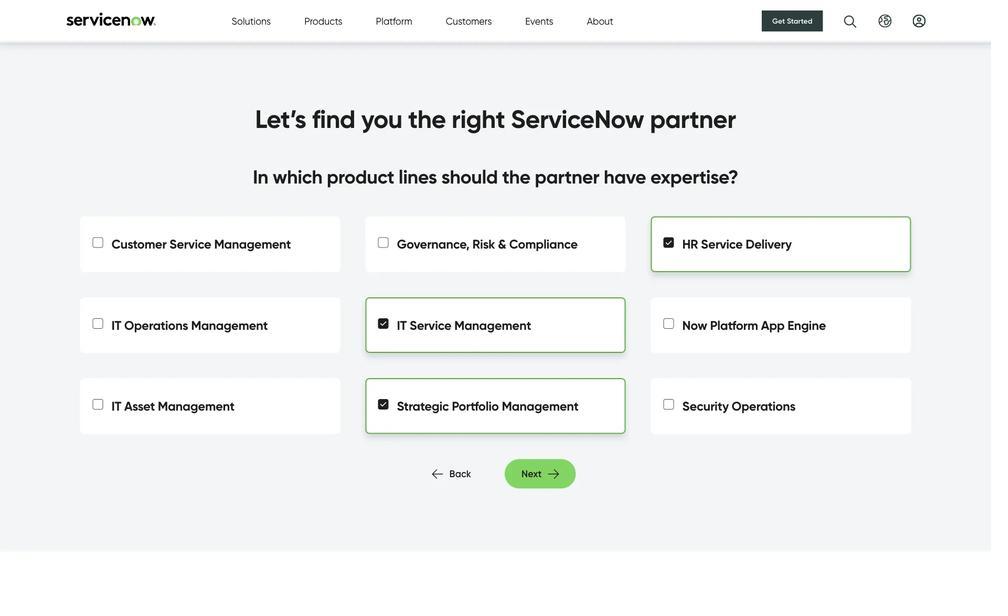 Task type: locate. For each thing, give the bounding box(es) containing it.
get
[[772, 17, 785, 25]]

servicenow image
[[65, 12, 157, 26]]

products button
[[304, 14, 342, 28]]

platform
[[376, 15, 412, 27]]

events button
[[525, 14, 553, 28]]

customers
[[446, 15, 492, 27]]

size medium image
[[548, 468, 559, 481]]

size medium image
[[432, 468, 443, 481]]

customers button
[[446, 14, 492, 28]]

started
[[787, 17, 812, 25]]



Task type: describe. For each thing, give the bounding box(es) containing it.
go to servicenow account image
[[913, 14, 926, 28]]

platform button
[[376, 14, 412, 28]]

get started
[[772, 17, 812, 25]]

get started link
[[762, 10, 823, 31]]

events
[[525, 15, 553, 27]]

solutions
[[232, 15, 271, 27]]

about button
[[587, 14, 613, 28]]

about
[[587, 15, 613, 27]]

solutions button
[[232, 14, 271, 28]]

products
[[304, 15, 342, 27]]



Task type: vqa. For each thing, say whether or not it's contained in the screenshot.
range.
no



